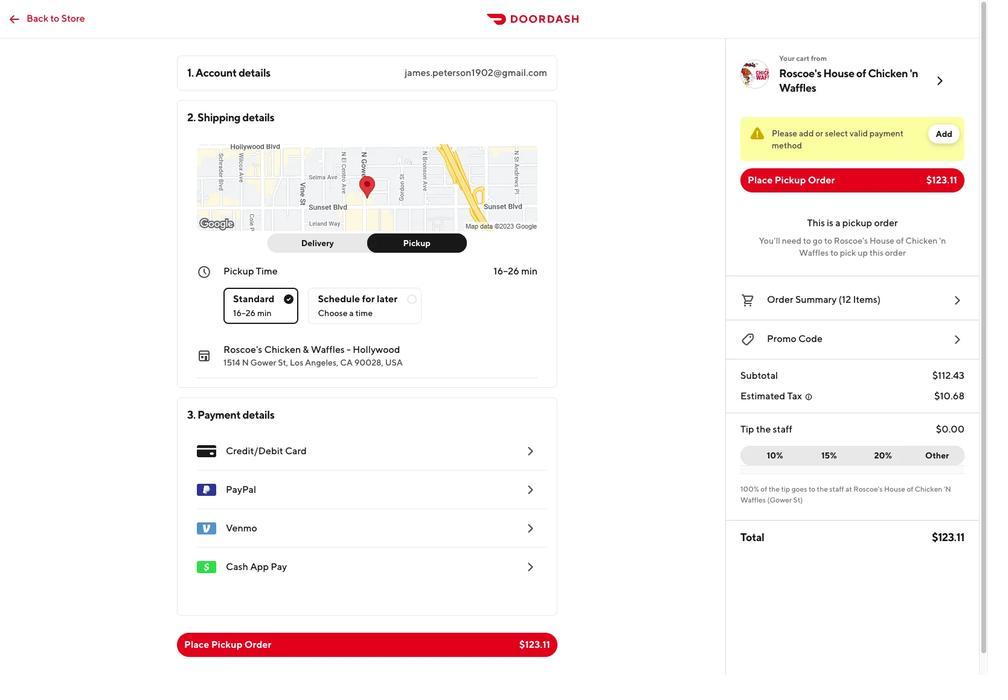 Task type: vqa. For each thing, say whether or not it's contained in the screenshot.
groceries
no



Task type: locate. For each thing, give the bounding box(es) containing it.
to
[[50, 12, 59, 24], [803, 236, 811, 246], [825, 236, 832, 246], [831, 248, 839, 258], [809, 485, 816, 494]]

roscoe's inside roscoe's chicken & waffles - hollywood 1514 n gower st,  los angeles,  ca 90028,  usa
[[224, 344, 262, 356]]

standard
[[233, 294, 275, 305]]

0 vertical spatial 16–26
[[494, 266, 519, 277]]

tip
[[741, 424, 754, 436]]

st,
[[278, 358, 288, 368]]

at
[[846, 485, 852, 494]]

waffles down 100%
[[741, 496, 766, 505]]

16–26 min inside option group
[[233, 309, 272, 318]]

16–26 inside option group
[[233, 309, 256, 318]]

3 add new payment method image from the top
[[523, 561, 538, 575]]

roscoe's up n
[[224, 344, 262, 356]]

roscoe's down cart
[[779, 67, 822, 80]]

go
[[813, 236, 823, 246]]

house inside you'll need to go to roscoe's house of chicken 'n waffles to pick up this order
[[870, 236, 895, 246]]

1 vertical spatial order
[[885, 248, 906, 258]]

angeles,
[[305, 358, 339, 368]]

1 horizontal spatial place pickup order
[[748, 175, 835, 186]]

house down 20% button
[[884, 485, 906, 494]]

place
[[748, 175, 773, 186], [184, 640, 209, 651]]

'n
[[944, 485, 951, 494]]

0 vertical spatial staff
[[773, 424, 793, 436]]

0 vertical spatial $123.11
[[927, 175, 958, 186]]

a left time
[[349, 309, 354, 318]]

option group
[[224, 278, 538, 324]]

1 vertical spatial details
[[242, 111, 274, 124]]

tip amount option group
[[741, 446, 965, 466]]

pickup
[[775, 175, 806, 186], [403, 239, 431, 248], [224, 266, 254, 277], [211, 640, 243, 651]]

add
[[936, 129, 953, 139]]

estimated
[[741, 391, 785, 402]]

of inside roscoe's house of chicken 'n waffles
[[857, 67, 866, 80]]

1 vertical spatial add new payment method image
[[523, 522, 538, 536]]

james.peterson1902@gmail.com
[[405, 67, 547, 79]]

waffles up angeles,
[[311, 344, 345, 356]]

staff
[[773, 424, 793, 436], [830, 485, 844, 494]]

los
[[290, 358, 303, 368]]

2 add new payment method image from the top
[[523, 522, 538, 536]]

0 horizontal spatial a
[[349, 309, 354, 318]]

0 vertical spatial 'n
[[910, 67, 918, 80]]

pick
[[840, 248, 856, 258]]

order inside button
[[767, 294, 794, 306]]

waffles inside roscoe's house of chicken 'n waffles
[[779, 82, 816, 94]]

of right 100%
[[761, 485, 767, 494]]

store
[[61, 12, 85, 24]]

15% button
[[802, 446, 857, 466]]

to right goes
[[809, 485, 816, 494]]

0 vertical spatial place
[[748, 175, 773, 186]]

choose
[[318, 309, 348, 318]]

0 horizontal spatial 16–26 min
[[233, 309, 272, 318]]

2 vertical spatial order
[[245, 640, 271, 651]]

pickup
[[843, 217, 872, 229]]

up
[[858, 248, 868, 258]]

20% button
[[856, 446, 911, 466]]

roscoe's right at
[[854, 485, 883, 494]]

min
[[521, 266, 538, 277], [257, 309, 272, 318]]

0 horizontal spatial order
[[245, 640, 271, 651]]

2 vertical spatial house
[[884, 485, 906, 494]]

1. account
[[187, 66, 237, 79]]

details for 3. payment details
[[243, 409, 274, 422]]

none radio containing standard
[[224, 288, 299, 324]]

1 vertical spatial min
[[257, 309, 272, 318]]

1 horizontal spatial a
[[836, 217, 841, 229]]

pickup inside pickup radio
[[403, 239, 431, 248]]

order right this
[[885, 248, 906, 258]]

details right 1. account
[[239, 66, 271, 79]]

100%
[[741, 485, 759, 494]]

details for 2. shipping details
[[242, 111, 274, 124]]

waffles
[[779, 82, 816, 94], [799, 248, 829, 258], [311, 344, 345, 356], [741, 496, 766, 505]]

to inside 100% of the tip goes to the staff at roscoe's house of chicken 'n waffles (gower st)
[[809, 485, 816, 494]]

10%
[[767, 451, 783, 461]]

order
[[808, 175, 835, 186], [767, 294, 794, 306], [245, 640, 271, 651]]

add new payment method image
[[523, 483, 538, 498], [523, 522, 538, 536], [523, 561, 538, 575]]

3. payment details
[[187, 409, 274, 422]]

of down this is a pickup order
[[896, 236, 904, 246]]

Other button
[[910, 446, 965, 466]]

please
[[772, 129, 798, 138]]

2 horizontal spatial order
[[808, 175, 835, 186]]

add new payment method image for venmo
[[523, 522, 538, 536]]

roscoe's inside 100% of the tip goes to the staff at roscoe's house of chicken 'n waffles (gower st)
[[854, 485, 883, 494]]

a
[[836, 217, 841, 229], [349, 309, 354, 318]]

1 vertical spatial 16–26 min
[[233, 309, 272, 318]]

-
[[347, 344, 351, 356]]

order right the pickup
[[874, 217, 898, 229]]

choose a time
[[318, 309, 373, 318]]

for
[[362, 294, 375, 305]]

None radio
[[224, 288, 299, 324]]

0 horizontal spatial place
[[184, 640, 209, 651]]

1 add new payment method image from the top
[[523, 483, 538, 498]]

1 vertical spatial a
[[349, 309, 354, 318]]

16–26
[[494, 266, 519, 277], [233, 309, 256, 318]]

1 vertical spatial order
[[767, 294, 794, 306]]

1 vertical spatial place
[[184, 640, 209, 651]]

details
[[239, 66, 271, 79], [242, 111, 274, 124], [243, 409, 274, 422]]

1 vertical spatial house
[[870, 236, 895, 246]]

1 horizontal spatial 'n
[[939, 236, 946, 246]]

place pickup order
[[748, 175, 835, 186], [184, 640, 271, 651]]

this
[[807, 217, 825, 229]]

2 vertical spatial details
[[243, 409, 274, 422]]

your
[[779, 54, 795, 63]]

1 vertical spatial 16–26
[[233, 309, 256, 318]]

promo
[[767, 333, 797, 345]]

0 vertical spatial house
[[824, 67, 855, 80]]

None radio
[[308, 288, 422, 324]]

2. shipping details
[[187, 111, 274, 124]]

1. account details
[[187, 66, 271, 79]]

1 vertical spatial staff
[[830, 485, 844, 494]]

back
[[27, 12, 48, 24]]

details right 2. shipping
[[242, 111, 274, 124]]

to inside button
[[50, 12, 59, 24]]

house up this
[[870, 236, 895, 246]]

waffles down cart
[[779, 82, 816, 94]]

0 vertical spatial place pickup order
[[748, 175, 835, 186]]

2. shipping
[[187, 111, 241, 124]]

schedule
[[318, 294, 360, 305]]

show menu image
[[197, 442, 216, 462]]

1 vertical spatial place pickup order
[[184, 640, 271, 651]]

1 horizontal spatial order
[[767, 294, 794, 306]]

details up credit/debit
[[243, 409, 274, 422]]

venmo
[[226, 523, 257, 535]]

staff up 10%
[[773, 424, 793, 436]]

menu
[[187, 433, 547, 587]]

0 horizontal spatial min
[[257, 309, 272, 318]]

house inside roscoe's house of chicken 'n waffles
[[824, 67, 855, 80]]

none radio containing schedule for later
[[308, 288, 422, 324]]

back to store button
[[0, 7, 92, 31]]

house down from
[[824, 67, 855, 80]]

a right is
[[836, 217, 841, 229]]

(12
[[839, 294, 851, 306]]

1514
[[224, 358, 240, 368]]

cash app pay
[[226, 562, 287, 573]]

2 vertical spatial add new payment method image
[[523, 561, 538, 575]]

card
[[285, 446, 307, 457]]

option group containing standard
[[224, 278, 538, 324]]

delivery
[[301, 239, 334, 248]]

delivery or pickup selector option group
[[268, 234, 467, 253]]

16–26 min
[[494, 266, 538, 277], [233, 309, 272, 318]]

status
[[741, 117, 965, 161]]

0 vertical spatial min
[[521, 266, 538, 277]]

0 vertical spatial add new payment method image
[[523, 483, 538, 498]]

1 vertical spatial 'n
[[939, 236, 946, 246]]

of up "valid"
[[857, 67, 866, 80]]

to left "pick"
[[831, 248, 839, 258]]

roscoe's up "pick"
[[834, 236, 868, 246]]

$123.11
[[927, 175, 958, 186], [932, 532, 965, 544], [519, 640, 550, 651]]

0 vertical spatial 16–26 min
[[494, 266, 538, 277]]

waffles down go
[[799, 248, 829, 258]]

0 horizontal spatial 16–26
[[233, 309, 256, 318]]

1 vertical spatial $123.11
[[932, 532, 965, 544]]

add new payment method image for cash app pay
[[523, 561, 538, 575]]

to right back
[[50, 12, 59, 24]]

waffles inside 100% of the tip goes to the staff at roscoe's house of chicken 'n waffles (gower st)
[[741, 496, 766, 505]]

1 horizontal spatial staff
[[830, 485, 844, 494]]

roscoe's
[[779, 67, 822, 80], [834, 236, 868, 246], [224, 344, 262, 356], [854, 485, 883, 494]]

other
[[926, 451, 949, 461]]

staff left at
[[830, 485, 844, 494]]

20%
[[874, 451, 892, 461]]

$112.43
[[933, 370, 965, 382]]

'n inside roscoe's house of chicken 'n waffles
[[910, 67, 918, 80]]

house
[[824, 67, 855, 80], [870, 236, 895, 246], [884, 485, 906, 494]]

none radio inside option group
[[224, 288, 299, 324]]

0 horizontal spatial 'n
[[910, 67, 918, 80]]

chicken inside roscoe's house of chicken 'n waffles
[[868, 67, 908, 80]]

0 horizontal spatial place pickup order
[[184, 640, 271, 651]]

0 vertical spatial details
[[239, 66, 271, 79]]

'n
[[910, 67, 918, 80], [939, 236, 946, 246]]

roscoe's chicken & waffles - hollywood 1514 n gower st,  los angeles,  ca 90028,  usa
[[224, 344, 403, 368]]



Task type: describe. For each thing, give the bounding box(es) containing it.
Delivery radio
[[268, 234, 375, 253]]

0 vertical spatial order
[[808, 175, 835, 186]]

time
[[256, 266, 278, 277]]

ca
[[340, 358, 353, 368]]

goes
[[792, 485, 807, 494]]

your cart from
[[779, 54, 827, 63]]

payment
[[870, 129, 904, 138]]

time
[[356, 309, 373, 318]]

this
[[870, 248, 884, 258]]

a inside option
[[349, 309, 354, 318]]

$10.68
[[935, 391, 965, 402]]

subtotal
[[741, 370, 778, 382]]

house inside 100% of the tip goes to the staff at roscoe's house of chicken 'n waffles (gower st)
[[884, 485, 906, 494]]

hollywood
[[353, 344, 400, 356]]

menu containing credit/debit card
[[187, 433, 547, 587]]

to left go
[[803, 236, 811, 246]]

or
[[816, 129, 824, 138]]

chicken inside roscoe's chicken & waffles - hollywood 1514 n gower st,  los angeles,  ca 90028,  usa
[[264, 344, 301, 356]]

chicken inside 100% of the tip goes to the staff at roscoe's house of chicken 'n waffles (gower st)
[[915, 485, 943, 494]]

the right goes
[[817, 485, 828, 494]]

n
[[242, 358, 249, 368]]

st)
[[794, 496, 803, 505]]

$0.00
[[936, 424, 965, 436]]

valid
[[850, 129, 868, 138]]

(gower
[[767, 496, 792, 505]]

total
[[741, 532, 764, 544]]

add new payment method image
[[523, 445, 538, 459]]

credit/debit card
[[226, 446, 307, 457]]

promo code
[[767, 333, 823, 345]]

pay
[[271, 562, 287, 573]]

roscoe's house of chicken 'n waffles button
[[779, 66, 947, 95]]

schedule for later
[[318, 294, 398, 305]]

the right the tip
[[756, 424, 771, 436]]

the left tip at bottom right
[[769, 485, 780, 494]]

credit/debit
[[226, 446, 283, 457]]

2 vertical spatial $123.11
[[519, 640, 550, 651]]

usa
[[385, 358, 403, 368]]

1 horizontal spatial 16–26
[[494, 266, 519, 277]]

0 vertical spatial a
[[836, 217, 841, 229]]

'n inside you'll need to go to roscoe's house of chicken 'n waffles to pick up this order
[[939, 236, 946, 246]]

method
[[772, 141, 802, 150]]

staff inside 100% of the tip goes to the staff at roscoe's house of chicken 'n waffles (gower st)
[[830, 485, 844, 494]]

10% button
[[741, 446, 803, 466]]

to right go
[[825, 236, 832, 246]]

1 horizontal spatial place
[[748, 175, 773, 186]]

details for 1. account details
[[239, 66, 271, 79]]

0 vertical spatial order
[[874, 217, 898, 229]]

status containing please add or select valid payment method
[[741, 117, 965, 161]]

&
[[303, 344, 309, 356]]

order inside you'll need to go to roscoe's house of chicken 'n waffles to pick up this order
[[885, 248, 906, 258]]

1 horizontal spatial 16–26 min
[[494, 266, 538, 277]]

add button
[[929, 124, 960, 144]]

app
[[250, 562, 269, 573]]

0 horizontal spatial staff
[[773, 424, 793, 436]]

please add or select valid payment method
[[772, 129, 904, 150]]

promo code button
[[741, 330, 965, 350]]

15%
[[822, 451, 837, 461]]

paypal
[[226, 484, 256, 496]]

from
[[811, 54, 827, 63]]

order summary (12 items) button
[[741, 291, 965, 311]]

items)
[[853, 294, 881, 306]]

pickup time
[[224, 266, 278, 277]]

Pickup radio
[[367, 234, 467, 253]]

waffles inside you'll need to go to roscoe's house of chicken 'n waffles to pick up this order
[[799, 248, 829, 258]]

later
[[377, 294, 398, 305]]

chicken inside you'll need to go to roscoe's house of chicken 'n waffles to pick up this order
[[906, 236, 938, 246]]

roscoe's inside you'll need to go to roscoe's house of chicken 'n waffles to pick up this order
[[834, 236, 868, 246]]

code
[[799, 333, 823, 345]]

back to store
[[27, 12, 85, 24]]

3. payment
[[187, 409, 241, 422]]

tax
[[787, 391, 802, 402]]

add
[[799, 129, 814, 138]]

add new payment method image for paypal
[[523, 483, 538, 498]]

you'll
[[759, 236, 780, 246]]

1 horizontal spatial min
[[521, 266, 538, 277]]

order summary (12 items)
[[767, 294, 881, 306]]

you'll need to go to roscoe's house of chicken 'n waffles to pick up this order
[[759, 236, 946, 258]]

of inside you'll need to go to roscoe's house of chicken 'n waffles to pick up this order
[[896, 236, 904, 246]]

cash
[[226, 562, 248, 573]]

cart
[[796, 54, 810, 63]]

roscoe's inside roscoe's house of chicken 'n waffles
[[779, 67, 822, 80]]

tip
[[781, 485, 790, 494]]

roscoe's house of chicken 'n waffles
[[779, 67, 918, 94]]

waffles inside roscoe's chicken & waffles - hollywood 1514 n gower st,  los angeles,  ca 90028,  usa
[[311, 344, 345, 356]]

select
[[825, 129, 848, 138]]

is
[[827, 217, 834, 229]]

gower
[[250, 358, 276, 368]]

100% of the tip goes to the staff at roscoe's house of chicken 'n waffles (gower st)
[[741, 485, 951, 505]]

90028,
[[354, 358, 384, 368]]

tip the staff
[[741, 424, 793, 436]]

of left 'n
[[907, 485, 914, 494]]

need
[[782, 236, 802, 246]]

summary
[[796, 294, 837, 306]]

this is a pickup order
[[807, 217, 898, 229]]



